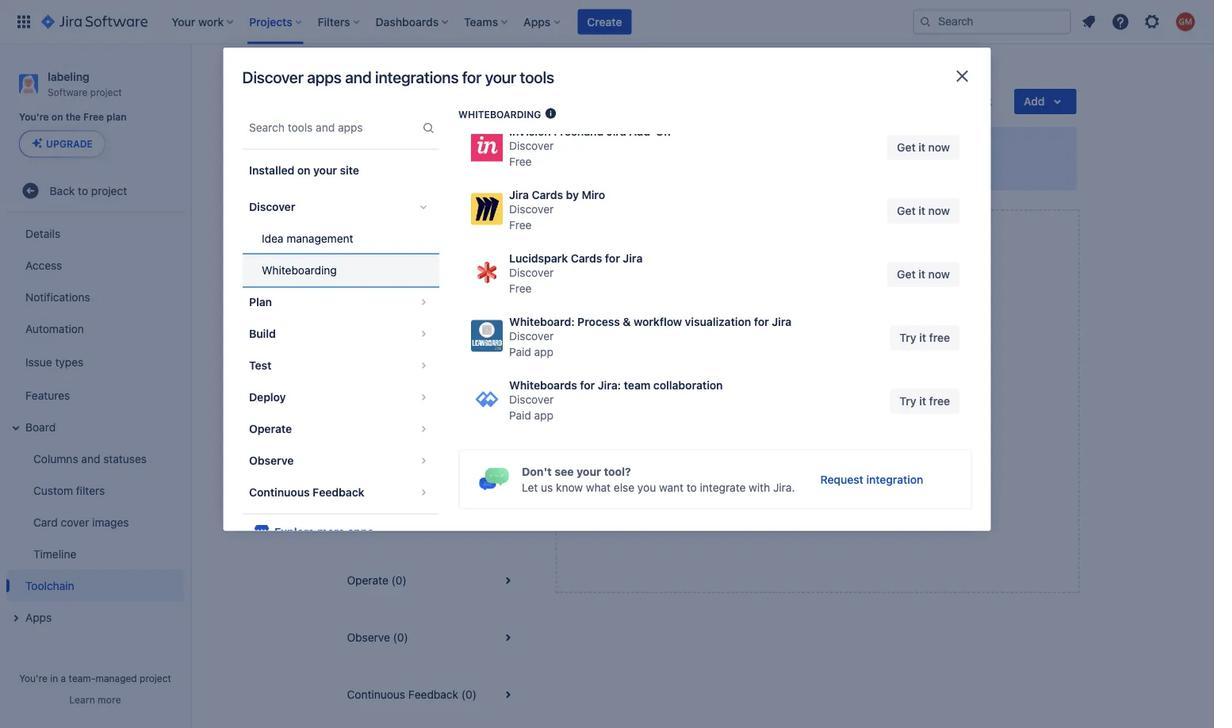 Task type: vqa. For each thing, say whether or not it's contained in the screenshot.
Meetings
no



Task type: locate. For each thing, give the bounding box(es) containing it.
more inside button
[[98, 694, 121, 705]]

0 horizontal spatial tools
[[389, 231, 414, 244]]

and up the filters
[[81, 452, 100, 465]]

1 get it now from the top
[[897, 141, 950, 154]]

it for lucidspark cards for jira
[[919, 268, 925, 281]]

get it now button for jira cards by miro
[[887, 199, 960, 224]]

1 chevron icon pointing right image from the top
[[414, 293, 433, 312]]

2 get it now button from the top
[[887, 199, 960, 224]]

try for whiteboard: process & workflow visualization for jira
[[899, 332, 916, 345]]

1 horizontal spatial deploy
[[347, 517, 383, 530]]

free inside jira cards by miro discover free
[[509, 219, 532, 232]]

integrate
[[700, 481, 746, 494]]

on inside button
[[297, 164, 310, 177]]

observe (0) button
[[328, 609, 537, 666]]

1 vertical spatial try
[[899, 395, 916, 408]]

all right view
[[375, 231, 386, 244]]

0 vertical spatial paid
[[509, 346, 531, 359]]

3 chevron icon pointing right image from the top
[[414, 356, 433, 375]]

lucidspark cards for jira logo image
[[471, 257, 503, 289]]

discover up idea
[[249, 200, 295, 213]]

jira up & on the right of page
[[623, 252, 642, 265]]

1 vertical spatial try it free
[[899, 395, 950, 408]]

(0) down the chevron icon pointing down
[[417, 231, 432, 244]]

jira:
[[598, 379, 621, 392]]

1 you're from the top
[[19, 112, 49, 123]]

brainstorm and organize ideas as a team image
[[544, 107, 557, 120]]

1 try it free from the top
[[899, 332, 950, 345]]

explore
[[274, 526, 314, 539]]

explore more apps link
[[242, 520, 383, 545]]

2 vertical spatial get
[[897, 268, 916, 281]]

you
[[637, 481, 656, 494]]

(0) for observe (0)
[[393, 631, 408, 644]]

to up the request
[[829, 394, 841, 409]]

cards left by
[[531, 189, 563, 202]]

for right the visualization
[[754, 316, 769, 329]]

all left right at the top right of page
[[787, 163, 798, 176]]

labeling up software
[[48, 70, 89, 83]]

1 vertical spatial feedback
[[408, 688, 459, 701]]

group
[[242, 186, 439, 513], [3, 213, 184, 638]]

2 horizontal spatial and
[[711, 163, 731, 176]]

jira software image
[[41, 12, 148, 31], [41, 12, 148, 31]]

1 horizontal spatial cards
[[571, 252, 602, 265]]

for inside lucidspark cards for jira discover free
[[605, 252, 620, 265]]

discover
[[242, 68, 304, 86], [509, 140, 554, 153], [372, 163, 417, 176], [249, 200, 295, 213], [509, 203, 554, 216], [509, 267, 554, 280], [347, 288, 392, 301], [509, 330, 554, 343], [509, 393, 554, 407], [844, 394, 896, 409]]

get it now button for invision freehand jira add-on
[[887, 135, 960, 161]]

chevron icon pointing right image inside continuous feedback "button"
[[414, 483, 433, 502]]

2 vertical spatial now
[[928, 268, 950, 281]]

Search tools and apps field
[[244, 113, 418, 142]]

chevron icon pointing down image
[[414, 198, 433, 217]]

free right 'the'
[[83, 112, 104, 123]]

2 vertical spatial get it now button
[[887, 262, 960, 288]]

chevron icon pointing right image inside deploy button
[[414, 388, 433, 407]]

operate for operate (0)
[[347, 574, 389, 587]]

settings
[[484, 66, 525, 79]]

explore more apps image
[[252, 523, 271, 542]]

more right explore
[[317, 526, 344, 539]]

discover inside whiteboard: process & workflow visualization for jira discover paid app
[[509, 330, 554, 343]]

app
[[534, 346, 553, 359], [534, 409, 553, 422]]

0 vertical spatial integrations
[[375, 68, 459, 86]]

0 vertical spatial all
[[787, 163, 798, 176]]

deploy button
[[242, 382, 439, 413]]

get it now for lucidspark cards for jira
[[897, 268, 950, 281]]

connect
[[558, 163, 600, 176]]

back to project
[[50, 184, 127, 197]]

apps
[[307, 68, 342, 86], [347, 526, 373, 539]]

for down invision freehand jira add-on logo
[[484, 163, 498, 176]]

2 app from the top
[[534, 409, 553, 422]]

chevron icon pointing right image for observe
[[414, 451, 433, 470]]

3 get from the top
[[897, 268, 916, 281]]

explore more apps
[[274, 526, 373, 539]]

continuous up explore
[[249, 486, 310, 499]]

project right managed on the bottom of page
[[140, 673, 171, 684]]

operate down "deploy (0)" on the left of page
[[347, 574, 389, 587]]

1 vertical spatial free
[[929, 395, 950, 408]]

on
[[51, 112, 63, 123], [297, 164, 310, 177]]

jira cards by miro logo image
[[471, 194, 503, 225]]

collaboration
[[653, 379, 723, 392]]

projects
[[325, 66, 367, 79]]

columns
[[33, 452, 78, 465]]

free
[[929, 332, 950, 345], [929, 395, 950, 408]]

feedback down observe (0) button
[[408, 688, 459, 701]]

toolchain down projects link
[[328, 90, 407, 113]]

it inside welcome to your project toolchain discover integrations for your tools, connect work to your project, and manage it all right here.
[[777, 163, 784, 176]]

now for invision freehand jira add-on
[[928, 141, 950, 154]]

try it free button
[[890, 326, 960, 351], [890, 389, 960, 415]]

1 horizontal spatial continuous
[[347, 688, 405, 701]]

Search field
[[913, 9, 1072, 35]]

0 vertical spatial get
[[897, 141, 916, 154]]

deploy down the test
[[249, 391, 286, 404]]

add-
[[629, 125, 655, 138]]

(0)
[[417, 231, 432, 244], [395, 288, 410, 301], [386, 517, 401, 530], [392, 574, 407, 587], [393, 631, 408, 644], [462, 688, 477, 701]]

(0) up operate (0)
[[386, 517, 401, 530]]

jira down tools,
[[509, 189, 529, 202]]

1 vertical spatial get
[[897, 205, 916, 218]]

operate inside button
[[249, 422, 292, 436]]

create button
[[578, 9, 632, 35]]

0 vertical spatial now
[[928, 141, 950, 154]]

tools inside view all tools (0) button
[[389, 231, 414, 244]]

feedback inside button
[[408, 688, 459, 701]]

&
[[623, 316, 631, 329]]

try it free for whiteboard: process & workflow visualization for jira
[[899, 332, 950, 345]]

0 horizontal spatial whiteboarding
[[261, 264, 337, 277]]

1 horizontal spatial apps
[[347, 526, 373, 539]]

board
[[25, 420, 56, 433]]

whiteboard: process & workflow visualization for jira logo image
[[471, 321, 503, 352]]

app inside whiteboards for jira: team collaboration discover paid app
[[534, 409, 553, 422]]

jira inside jira cards by miro discover free
[[509, 189, 529, 202]]

2 try it free button from the top
[[890, 389, 960, 415]]

1 try it free button from the top
[[890, 326, 960, 351]]

observe down operate (0)
[[347, 631, 390, 644]]

feedback for continuous feedback (0)
[[408, 688, 459, 701]]

your inside button
[[313, 164, 337, 177]]

and inside dialog
[[345, 68, 372, 86]]

more inside 'link'
[[317, 526, 344, 539]]

to
[[430, 140, 442, 155], [630, 163, 641, 176], [78, 184, 88, 197], [829, 394, 841, 409], [686, 481, 697, 494]]

discover down invision
[[509, 140, 554, 153]]

paid right whiteboards for jira: team collaboration logo
[[509, 409, 531, 422]]

to right welcome
[[430, 140, 442, 155]]

1 vertical spatial whiteboarding
[[261, 264, 337, 277]]

learn more button
[[69, 693, 121, 706]]

1 vertical spatial tools
[[389, 231, 414, 244]]

back
[[50, 184, 75, 197]]

0 horizontal spatial observe
[[249, 454, 293, 467]]

app down whiteboards
[[534, 409, 553, 422]]

timeline link
[[16, 538, 184, 570]]

more for learn
[[98, 694, 121, 705]]

get it now button for lucidspark cards for jira
[[887, 262, 960, 288]]

2 horizontal spatial tools
[[797, 394, 826, 409]]

chevron icon pointing right image for continuous feedback
[[414, 483, 433, 502]]

1 vertical spatial integrations
[[420, 163, 481, 176]]

your right 'project' in the left of the page
[[485, 68, 516, 86]]

0 vertical spatial more
[[317, 526, 344, 539]]

for inside whiteboard: process & workflow visualization for jira discover paid app
[[754, 316, 769, 329]]

on
[[655, 125, 671, 138]]

chevron icon pointing right image
[[414, 293, 433, 312], [414, 324, 433, 343], [414, 356, 433, 375], [414, 388, 433, 407], [414, 420, 433, 439], [414, 451, 433, 470], [414, 483, 433, 502]]

0 horizontal spatial apps
[[307, 68, 342, 86]]

1 vertical spatial on
[[297, 164, 310, 177]]

request
[[820, 473, 863, 486]]

0 vertical spatial deploy
[[249, 391, 286, 404]]

free
[[83, 112, 104, 123], [509, 155, 532, 169], [509, 219, 532, 232], [509, 282, 532, 296]]

try it free button for whiteboard: process & workflow visualization for jira
[[890, 326, 960, 351]]

1 vertical spatial try it free button
[[890, 389, 960, 415]]

you're left in
[[19, 673, 48, 684]]

2 vertical spatial and
[[81, 452, 100, 465]]

idea
[[261, 232, 283, 245]]

jira left add-
[[606, 125, 626, 138]]

project up plan
[[90, 86, 122, 97]]

you're up upgrade button
[[19, 112, 49, 123]]

get for invision freehand jira add-on
[[897, 141, 916, 154]]

labeling left 'project' in the left of the page
[[386, 66, 426, 79]]

0 horizontal spatial deploy
[[249, 391, 286, 404]]

card cover images link
[[16, 506, 184, 538]]

whiteboarding up invision freehand jira add-on logo
[[458, 109, 541, 120]]

tools down the chevron icon pointing down
[[389, 231, 414, 244]]

for up "process"
[[605, 252, 620, 265]]

2 you're from the top
[[19, 673, 48, 684]]

free down lucidspark at the top left of the page
[[509, 282, 532, 296]]

0 horizontal spatial continuous
[[249, 486, 310, 499]]

whiteboarding inside button
[[261, 264, 337, 277]]

7 chevron icon pointing right image from the top
[[414, 483, 433, 502]]

group containing discover
[[242, 186, 439, 513]]

chevron icon pointing right image for test
[[414, 356, 433, 375]]

0 vertical spatial cards
[[531, 189, 563, 202]]

1 vertical spatial get it now button
[[887, 199, 960, 224]]

card cover images
[[33, 516, 129, 529]]

feedback down observe button
[[312, 486, 364, 499]]

observe for observe
[[249, 454, 293, 467]]

1 horizontal spatial operate
[[347, 574, 389, 587]]

0 vertical spatial you're
[[19, 112, 49, 123]]

chevron icon pointing right image inside operate button
[[414, 420, 433, 439]]

discover inside group
[[249, 200, 295, 213]]

all inside button
[[375, 231, 386, 244]]

tools right add
[[797, 394, 826, 409]]

issue
[[25, 355, 52, 368]]

paid
[[509, 346, 531, 359], [509, 409, 531, 422]]

your inside don't see your tool? let us know what else you want to integrate with jira.
[[576, 465, 601, 478]]

apps image image
[[479, 468, 509, 491]]

discover down tools,
[[509, 203, 554, 216]]

whiteboarding
[[458, 109, 541, 120], [261, 264, 337, 277]]

1 horizontal spatial tools
[[520, 68, 554, 86]]

0 horizontal spatial all
[[375, 231, 386, 244]]

installed on your site
[[249, 164, 359, 177]]

and right project,
[[711, 163, 731, 176]]

now for jira cards by miro
[[928, 205, 950, 218]]

2 vertical spatial get it now
[[897, 268, 950, 281]]

0 vertical spatial tools
[[520, 68, 554, 86]]

discover apps and integrations for your tools
[[242, 68, 554, 86]]

1 get it now button from the top
[[887, 135, 960, 161]]

create banner
[[0, 0, 1215, 44]]

3 get it now button from the top
[[887, 262, 960, 288]]

feedback for continuous feedback
[[312, 486, 364, 499]]

1 vertical spatial you're
[[19, 673, 48, 684]]

0 horizontal spatial toolchain
[[25, 579, 74, 592]]

0 vertical spatial try it free button
[[890, 326, 960, 351]]

deploy (0)
[[347, 517, 401, 530]]

0 vertical spatial get it now button
[[887, 135, 960, 161]]

on right installed
[[297, 164, 310, 177]]

1 vertical spatial toolchain
[[25, 579, 74, 592]]

1 vertical spatial get it now
[[897, 205, 950, 218]]

test button
[[242, 350, 439, 382]]

chevron icon pointing right image for operate
[[414, 420, 433, 439]]

deploy for deploy
[[249, 391, 286, 404]]

0 vertical spatial try it free
[[899, 332, 950, 345]]

0 horizontal spatial labeling
[[48, 70, 89, 83]]

0 vertical spatial free
[[929, 332, 950, 345]]

2 free from the top
[[929, 395, 950, 408]]

0 horizontal spatial operate
[[249, 422, 292, 436]]

it
[[919, 141, 925, 154], [777, 163, 784, 176], [919, 205, 925, 218], [919, 268, 925, 281], [919, 332, 926, 345], [919, 395, 926, 408]]

0 vertical spatial and
[[345, 68, 372, 86]]

0 vertical spatial on
[[51, 112, 63, 123]]

integrations
[[375, 68, 459, 86], [420, 163, 481, 176]]

operate inside button
[[347, 574, 389, 587]]

tools up brainstorm and organize ideas as a team image
[[520, 68, 554, 86]]

1 now from the top
[[928, 141, 950, 154]]

1 paid from the top
[[509, 346, 531, 359]]

0 vertical spatial get it now
[[897, 141, 950, 154]]

try it free
[[899, 332, 950, 345], [899, 395, 950, 408]]

0 vertical spatial try
[[899, 332, 916, 345]]

1 vertical spatial cards
[[571, 252, 602, 265]]

operate for operate
[[249, 422, 292, 436]]

2 now from the top
[[928, 205, 950, 218]]

labeling
[[386, 66, 426, 79], [48, 70, 89, 83]]

to right "want"
[[686, 481, 697, 494]]

discover down welcome
[[372, 163, 417, 176]]

2 paid from the top
[[509, 409, 531, 422]]

continuous down 'observe (0)' in the left bottom of the page
[[347, 688, 405, 701]]

jira.
[[773, 481, 795, 494]]

1 vertical spatial and
[[711, 163, 731, 176]]

0 vertical spatial operate
[[249, 422, 292, 436]]

apps up search tools and apps field
[[307, 68, 342, 86]]

apps down continuous feedback "button"
[[347, 526, 373, 539]]

1 vertical spatial operate
[[347, 574, 389, 587]]

3 get it now from the top
[[897, 268, 950, 281]]

0 horizontal spatial group
[[3, 213, 184, 638]]

close modal image
[[953, 67, 972, 86]]

card
[[33, 516, 58, 529]]

continuous
[[249, 486, 310, 499], [347, 688, 405, 701]]

0 vertical spatial continuous
[[249, 486, 310, 499]]

observe inside button
[[347, 631, 390, 644]]

workflow
[[633, 316, 682, 329]]

for
[[462, 68, 482, 86], [484, 163, 498, 176], [605, 252, 620, 265], [754, 316, 769, 329], [580, 379, 595, 392]]

managed
[[96, 673, 137, 684]]

0 vertical spatial app
[[534, 346, 553, 359]]

lucidspark cards for jira discover free
[[509, 252, 642, 296]]

2 try from the top
[[899, 395, 916, 408]]

1 get from the top
[[897, 141, 916, 154]]

your up what
[[576, 465, 601, 478]]

all
[[787, 163, 798, 176], [375, 231, 386, 244]]

management
[[286, 232, 353, 245]]

0 vertical spatial feedback
[[312, 486, 364, 499]]

a
[[61, 673, 66, 684]]

chevron icon pointing right image inside test button
[[414, 356, 433, 375]]

idea management
[[261, 232, 353, 245]]

0 vertical spatial toolchain
[[328, 90, 407, 113]]

toolchain
[[328, 90, 407, 113], [25, 579, 74, 592]]

project down invision
[[475, 140, 517, 155]]

group containing details
[[3, 213, 184, 638]]

5 chevron icon pointing right image from the top
[[414, 420, 433, 439]]

operate (0) button
[[328, 552, 537, 609]]

automation
[[25, 322, 84, 335]]

1 horizontal spatial on
[[297, 164, 310, 177]]

app down whiteboard:
[[534, 346, 553, 359]]

it for invision freehand jira add-on
[[919, 141, 925, 154]]

operate down the test
[[249, 422, 292, 436]]

and left labeling link
[[345, 68, 372, 86]]

2 try it free from the top
[[899, 395, 950, 408]]

deploy
[[249, 391, 286, 404], [347, 517, 383, 530]]

1 horizontal spatial toolchain
[[328, 90, 407, 113]]

deploy down continuous feedback "button"
[[347, 517, 383, 530]]

for left jira:
[[580, 379, 595, 392]]

tools for add your tools to discover
[[797, 394, 826, 409]]

paid inside whiteboard: process & workflow visualization for jira discover paid app
[[509, 346, 531, 359]]

2 chevron icon pointing right image from the top
[[414, 324, 433, 343]]

(0) down observe (0) button
[[462, 688, 477, 701]]

2 get from the top
[[897, 205, 916, 218]]

1 vertical spatial more
[[98, 694, 121, 705]]

get for jira cards by miro
[[897, 205, 916, 218]]

invision freehand jira add-on logo image
[[471, 130, 503, 162]]

by
[[566, 189, 579, 202]]

(0) up continuous feedback (0)
[[393, 631, 408, 644]]

learn
[[69, 694, 95, 705]]

cover
[[61, 516, 89, 529]]

2 get it now from the top
[[897, 205, 950, 218]]

3 now from the top
[[928, 268, 950, 281]]

welcome to your project toolchain discover integrations for your tools, connect work to your project, and manage it all right here.
[[372, 140, 854, 176]]

0 vertical spatial observe
[[249, 454, 293, 467]]

freehand
[[554, 125, 604, 138]]

integration
[[866, 473, 923, 486]]

feedback inside "button"
[[312, 486, 364, 499]]

know
[[556, 481, 583, 494]]

1 horizontal spatial whiteboarding
[[458, 109, 541, 120]]

discover inside the "invision freehand jira add-on discover free"
[[509, 140, 554, 153]]

1 horizontal spatial all
[[787, 163, 798, 176]]

to right work on the top of page
[[630, 163, 641, 176]]

free down toolchain
[[509, 155, 532, 169]]

discover down lucidspark at the top left of the page
[[509, 267, 554, 280]]

0 vertical spatial whiteboarding
[[458, 109, 541, 120]]

observe up continuous feedback
[[249, 454, 293, 467]]

0 horizontal spatial more
[[98, 694, 121, 705]]

try for whiteboards for jira: team collaboration
[[899, 395, 916, 408]]

1 vertical spatial observe
[[347, 631, 390, 644]]

chevron icon pointing right image inside build button
[[414, 324, 433, 343]]

1 horizontal spatial and
[[345, 68, 372, 86]]

0 horizontal spatial feedback
[[312, 486, 364, 499]]

(0) for deploy (0)
[[386, 517, 401, 530]]

search image
[[919, 15, 932, 28]]

1 vertical spatial apps
[[347, 526, 373, 539]]

project inside welcome to your project toolchain discover integrations for your tools, connect work to your project, and manage it all right here.
[[475, 140, 517, 155]]

1 vertical spatial deploy
[[347, 517, 383, 530]]

(0) down view all tools (0)
[[395, 288, 410, 301]]

2 vertical spatial tools
[[797, 394, 826, 409]]

discover down whiteboards
[[509, 393, 554, 407]]

0 horizontal spatial cards
[[531, 189, 563, 202]]

1 free from the top
[[929, 332, 950, 345]]

deploy inside group
[[249, 391, 286, 404]]

1 horizontal spatial feedback
[[408, 688, 459, 701]]

1 horizontal spatial labeling
[[386, 66, 426, 79]]

toolchain down timeline at the bottom left
[[25, 579, 74, 592]]

discover inside lucidspark cards for jira discover free
[[509, 267, 554, 280]]

for inside welcome to your project toolchain discover integrations for your tools, connect work to your project, and manage it all right here.
[[484, 163, 498, 176]]

1 horizontal spatial more
[[317, 526, 344, 539]]

the
[[66, 112, 81, 123]]

whiteboarding down "idea management"
[[261, 264, 337, 277]]

your left site
[[313, 164, 337, 177]]

0 horizontal spatial on
[[51, 112, 63, 123]]

chevron icon pointing right image inside plan button
[[414, 293, 433, 312]]

chevron icon pointing right image inside observe button
[[414, 451, 433, 470]]

1 try from the top
[[899, 332, 916, 345]]

1 app from the top
[[534, 346, 553, 359]]

observe inside button
[[249, 454, 293, 467]]

app inside whiteboard: process & workflow visualization for jira discover paid app
[[534, 346, 553, 359]]

get
[[897, 141, 916, 154], [897, 205, 916, 218], [897, 268, 916, 281]]

software
[[48, 86, 88, 97]]

cards right lucidspark at the top left of the page
[[571, 252, 602, 265]]

discover (0) button
[[328, 267, 537, 324]]

view
[[347, 231, 372, 244]]

1 vertical spatial all
[[375, 231, 386, 244]]

continuous inside "button"
[[249, 486, 310, 499]]

it for whiteboards for jira: team collaboration
[[919, 395, 926, 408]]

whiteboards
[[509, 379, 577, 392]]

cards inside jira cards by miro discover free
[[531, 189, 563, 202]]

discover down whiteboard:
[[509, 330, 554, 343]]

now for lucidspark cards for jira
[[928, 268, 950, 281]]

on left 'the'
[[51, 112, 63, 123]]

lucidspark
[[509, 252, 568, 265]]

1 horizontal spatial observe
[[347, 631, 390, 644]]

(0) up 'observe (0)' in the left bottom of the page
[[392, 574, 407, 587]]

1 vertical spatial app
[[534, 409, 553, 422]]

0 horizontal spatial and
[[81, 452, 100, 465]]

jira right the visualization
[[772, 316, 791, 329]]

upgrade button
[[20, 131, 105, 157]]

paid right whiteboard: process & workflow visualization for jira logo on the top of page
[[509, 346, 531, 359]]

cards inside lucidspark cards for jira discover free
[[571, 252, 602, 265]]

your left project,
[[644, 163, 666, 176]]

1 horizontal spatial group
[[242, 186, 439, 513]]

it for whiteboard: process & workflow visualization for jira
[[919, 332, 926, 345]]

labeling inside the labeling software project
[[48, 70, 89, 83]]

1 vertical spatial now
[[928, 205, 950, 218]]

more down managed on the bottom of page
[[98, 694, 121, 705]]

1 vertical spatial paid
[[509, 409, 531, 422]]

free right jira cards by miro logo
[[509, 219, 532, 232]]

6 chevron icon pointing right image from the top
[[414, 451, 433, 470]]

1 vertical spatial continuous
[[347, 688, 405, 701]]

whiteboards for jira: team collaboration discover paid app
[[509, 379, 723, 422]]

continuous inside button
[[347, 688, 405, 701]]

to right 'back'
[[78, 184, 88, 197]]

board button
[[6, 411, 184, 443]]

tools for view all tools (0)
[[389, 231, 414, 244]]

4 chevron icon pointing right image from the top
[[414, 388, 433, 407]]



Task type: describe. For each thing, give the bounding box(es) containing it.
for inside whiteboards for jira: team collaboration discover paid app
[[580, 379, 595, 392]]

details link
[[6, 218, 184, 249]]

request integration
[[820, 473, 923, 486]]

want
[[659, 481, 683, 494]]

project,
[[669, 163, 708, 176]]

let
[[522, 481, 538, 494]]

free inside lucidspark cards for jira discover free
[[509, 282, 532, 296]]

on for you're
[[51, 112, 63, 123]]

request integration button
[[811, 467, 933, 492]]

work
[[603, 163, 627, 176]]

discover up 'request integration'
[[844, 394, 896, 409]]

give feedback button
[[886, 89, 1002, 114]]

visualization
[[685, 316, 751, 329]]

jira inside lucidspark cards for jira discover free
[[623, 252, 642, 265]]

learn more
[[69, 694, 121, 705]]

don't
[[522, 465, 552, 478]]

notifications
[[25, 290, 90, 303]]

cards for jira
[[531, 189, 563, 202]]

for left settings
[[462, 68, 482, 86]]

you're for you're on the free plan
[[19, 112, 49, 123]]

all inside welcome to your project toolchain discover integrations for your tools, connect work to your project, and manage it all right here.
[[787, 163, 798, 176]]

chevron icon pointing right image for plan
[[414, 293, 433, 312]]

you're in a team-managed project
[[19, 673, 171, 684]]

continuous feedback (0) button
[[328, 666, 537, 724]]

details
[[25, 227, 60, 240]]

you're on the free plan
[[19, 112, 127, 123]]

discover inside whiteboards for jira: team collaboration discover paid app
[[509, 393, 554, 407]]

discover down whiteboarding button
[[347, 288, 392, 301]]

custom filters
[[33, 484, 105, 497]]

tools inside discover apps and integrations for your tools dialog
[[520, 68, 554, 86]]

jira inside the "invision freehand jira add-on discover free"
[[606, 125, 626, 138]]

else
[[614, 481, 634, 494]]

columns and statuses
[[33, 452, 147, 465]]

and inside group
[[81, 452, 100, 465]]

get it now for invision freehand jira add-on
[[897, 141, 950, 154]]

site
[[340, 164, 359, 177]]

deploy (0) button
[[328, 495, 537, 552]]

access link
[[6, 249, 184, 281]]

discover inside welcome to your project toolchain discover integrations for your tools, connect work to your project, and manage it all right here.
[[372, 163, 417, 176]]

features link
[[6, 379, 184, 411]]

project settings link
[[445, 63, 525, 83]]

whiteboard: process & workflow visualization for jira discover paid app
[[509, 316, 791, 359]]

continuous feedback
[[249, 486, 364, 499]]

continuous for continuous feedback (0)
[[347, 688, 405, 701]]

don't see your tool? let us know what else you want to integrate with jira.
[[522, 465, 795, 494]]

paid inside whiteboards for jira: team collaboration discover paid app
[[509, 409, 531, 422]]

expand image
[[6, 418, 25, 437]]

continuous feedback (0)
[[347, 688, 477, 701]]

it for jira cards by miro
[[919, 205, 925, 218]]

operate (0)
[[347, 574, 407, 587]]

tool?
[[604, 465, 631, 478]]

project up details link
[[91, 184, 127, 197]]

free for whiteboards for jira: team collaboration
[[929, 395, 950, 408]]

continuous for continuous feedback
[[249, 486, 310, 499]]

free inside the "invision freehand jira add-on discover free"
[[509, 155, 532, 169]]

and inside welcome to your project toolchain discover integrations for your tools, connect work to your project, and manage it all right here.
[[711, 163, 731, 176]]

filters
[[76, 484, 105, 497]]

(0) for operate (0)
[[392, 574, 407, 587]]

to inside don't see your tool? let us know what else you want to integrate with jira.
[[686, 481, 697, 494]]

access
[[25, 259, 62, 272]]

primary element
[[10, 0, 913, 44]]

in
[[50, 673, 58, 684]]

discover button
[[242, 191, 439, 223]]

here.
[[828, 163, 854, 176]]

labeling for labeling
[[386, 66, 426, 79]]

add your tools to discover
[[740, 394, 896, 409]]

types
[[55, 355, 84, 368]]

with
[[749, 481, 770, 494]]

discover left projects link
[[242, 68, 304, 86]]

continuous feedback button
[[242, 477, 439, 508]]

to inside back to project link
[[78, 184, 88, 197]]

deploy for deploy (0)
[[347, 517, 383, 530]]

team
[[624, 379, 650, 392]]

get for lucidspark cards for jira
[[897, 268, 916, 281]]

miro
[[581, 189, 605, 202]]

observe for observe (0)
[[347, 631, 390, 644]]

project settings
[[445, 66, 525, 79]]

give
[[918, 95, 941, 108]]

custom
[[33, 484, 73, 497]]

toolchain
[[520, 140, 575, 155]]

try it free for whiteboards for jira: team collaboration
[[899, 395, 950, 408]]

discover inside jira cards by miro discover free
[[509, 203, 554, 216]]

observe button
[[242, 445, 439, 477]]

create
[[587, 15, 622, 28]]

whiteboards for jira: team collaboration logo image
[[471, 384, 503, 416]]

integrations inside dialog
[[375, 68, 459, 86]]

back to project link
[[6, 175, 184, 207]]

observe (0)
[[347, 631, 408, 644]]

discover apps and integrations for your tools dialog
[[223, 48, 991, 550]]

installed on your site button
[[242, 155, 439, 186]]

issue types
[[25, 355, 84, 368]]

process
[[577, 316, 620, 329]]

chevron icon pointing right image for deploy
[[414, 388, 433, 407]]

add
[[740, 394, 764, 409]]

team-
[[69, 673, 96, 684]]

view all tools (0)
[[347, 231, 432, 244]]

on for installed
[[297, 164, 310, 177]]

apps button
[[6, 602, 184, 633]]

try it free button for whiteboards for jira: team collaboration
[[890, 389, 960, 415]]

more for explore
[[317, 526, 344, 539]]

discover (0)
[[347, 288, 410, 301]]

automation link
[[6, 313, 184, 345]]

project inside the labeling software project
[[90, 86, 122, 97]]

your right add
[[767, 394, 793, 409]]

apps inside 'link'
[[347, 526, 373, 539]]

your right welcome
[[445, 140, 472, 155]]

projects link
[[325, 63, 367, 83]]

test
[[249, 359, 271, 372]]

plan
[[107, 112, 127, 123]]

statuses
[[103, 452, 147, 465]]

cards for lucidspark
[[571, 252, 602, 265]]

(0) for discover (0)
[[395, 288, 410, 301]]

group inside discover apps and integrations for your tools dialog
[[242, 186, 439, 513]]

whiteboarding button
[[242, 255, 439, 286]]

apps
[[25, 611, 52, 624]]

plan button
[[242, 286, 439, 318]]

whiteboard:
[[509, 316, 574, 329]]

custom filters link
[[16, 475, 184, 506]]

integrations inside welcome to your project toolchain discover integrations for your tools, connect work to your project, and manage it all right here.
[[420, 163, 481, 176]]

plan
[[249, 295, 272, 309]]

jira inside whiteboard: process & workflow visualization for jira discover paid app
[[772, 316, 791, 329]]

view all tools (0) button
[[328, 209, 537, 267]]

toolchain inside group
[[25, 579, 74, 592]]

chevron icon pointing right image for build
[[414, 324, 433, 343]]

upgrade
[[46, 138, 93, 149]]

jira cards by miro discover free
[[509, 189, 605, 232]]

tools,
[[527, 163, 555, 176]]

idea management button
[[242, 223, 439, 255]]

what
[[586, 481, 611, 494]]

your left tools,
[[501, 163, 524, 176]]

issue types link
[[6, 345, 184, 379]]

free for whiteboard: process & workflow visualization for jira
[[929, 332, 950, 345]]

see
[[554, 465, 574, 478]]

get it now for jira cards by miro
[[897, 205, 950, 218]]

0 vertical spatial apps
[[307, 68, 342, 86]]

labeling for labeling software project
[[48, 70, 89, 83]]

you're for you're in a team-managed project
[[19, 673, 48, 684]]



